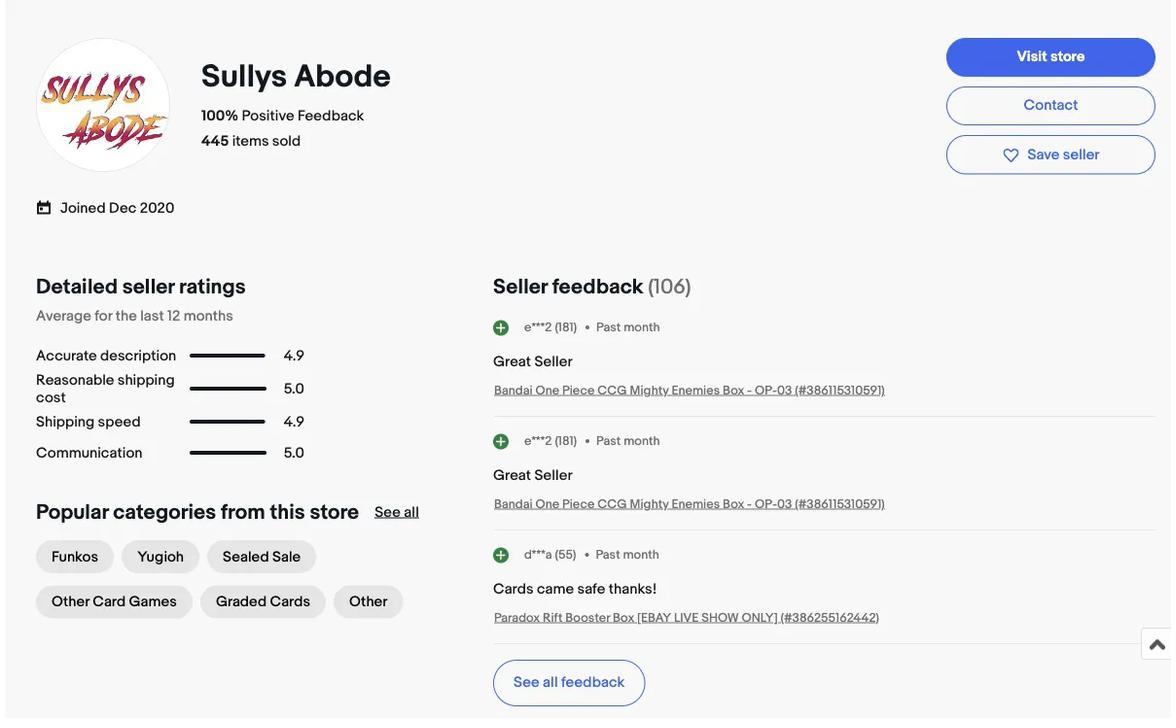 Task type: locate. For each thing, give the bounding box(es) containing it.
bandai one piece ccg mighty enemies box - op-03 (#386115310591) link
[[494, 383, 885, 398], [494, 497, 885, 512]]

2 bandai one piece ccg mighty enemies box - op-03 (#386115310591) link from the top
[[494, 497, 885, 512]]

e***2 (181)
[[524, 320, 577, 335], [524, 434, 577, 449]]

1 - from the top
[[747, 383, 752, 398]]

2 vertical spatial box
[[613, 611, 634, 626]]

1 vertical spatial seller
[[122, 274, 174, 299]]

1 horizontal spatial all
[[543, 674, 558, 691]]

0 vertical spatial past
[[596, 320, 621, 335]]

cards up paradox
[[493, 581, 534, 598]]

03 for 2nd bandai one piece ccg mighty enemies box - op-03 (#386115310591) link from the bottom
[[777, 383, 792, 398]]

2 op- from the top
[[755, 497, 777, 512]]

1 horizontal spatial store
[[1051, 48, 1085, 66]]

sullys abode image
[[35, 37, 171, 173]]

cards down sale
[[270, 594, 310, 611]]

see
[[375, 504, 401, 521], [514, 674, 540, 691]]

save seller button
[[947, 135, 1156, 174]]

0 vertical spatial seller
[[1063, 146, 1100, 164]]

past month for paradox rift booster box [ebay live show only] (#386255162442) link
[[596, 548, 659, 563]]

past
[[596, 320, 621, 335], [596, 434, 621, 449], [596, 548, 620, 563]]

1 enemies from the top
[[672, 383, 720, 398]]

1 (181) from the top
[[555, 320, 577, 335]]

2 - from the top
[[747, 497, 752, 512]]

1 horizontal spatial other
[[349, 594, 388, 611]]

cards came safe thanks!
[[493, 581, 657, 598]]

2 e***2 (181) from the top
[[524, 434, 577, 449]]

cards
[[493, 581, 534, 598], [270, 594, 310, 611]]

1 vertical spatial piece
[[562, 497, 595, 512]]

1 (#386115310591) from the top
[[795, 383, 885, 398]]

1 mighty from the top
[[630, 383, 669, 398]]

2 bandai from the top
[[494, 497, 533, 512]]

graded cards
[[216, 594, 310, 611]]

0 vertical spatial great seller
[[493, 353, 573, 370]]

other down see all link
[[349, 594, 388, 611]]

1 horizontal spatial cards
[[493, 581, 534, 598]]

thanks!
[[609, 581, 657, 598]]

1 e***2 (181) from the top
[[524, 320, 577, 335]]

2 mighty from the top
[[630, 497, 669, 512]]

1 4.9 from the top
[[284, 347, 304, 365]]

0 vertical spatial mighty
[[630, 383, 669, 398]]

5.0
[[284, 380, 304, 398], [284, 444, 304, 462]]

(#386115310591) for 2nd bandai one piece ccg mighty enemies box - op-03 (#386115310591) link from the bottom
[[795, 383, 885, 398]]

1 vertical spatial store
[[310, 500, 359, 525]]

mighty for 2nd bandai one piece ccg mighty enemies box - op-03 (#386115310591) link from the bottom
[[630, 383, 669, 398]]

2 great from the top
[[493, 467, 531, 484]]

accurate description
[[36, 347, 176, 365]]

1 horizontal spatial seller
[[1063, 146, 1100, 164]]

1 vertical spatial mighty
[[630, 497, 669, 512]]

0 vertical spatial e***2 (181)
[[524, 320, 577, 335]]

100% positive feedback 445 items sold
[[201, 107, 364, 150]]

0 vertical spatial 5.0
[[284, 380, 304, 398]]

seller inside save seller button
[[1063, 146, 1100, 164]]

d***a
[[524, 548, 552, 563]]

0 vertical spatial store
[[1051, 48, 1085, 66]]

1 vertical spatial -
[[747, 497, 752, 512]]

0 vertical spatial bandai
[[494, 383, 533, 398]]

seller up "last" at the top
[[122, 274, 174, 299]]

100%
[[201, 107, 239, 125]]

0 vertical spatial (181)
[[555, 320, 577, 335]]

joined dec 2020
[[60, 200, 174, 217]]

0 vertical spatial feedback
[[552, 274, 644, 299]]

1 5.0 from the top
[[284, 380, 304, 398]]

games
[[129, 594, 177, 611]]

mighty
[[630, 383, 669, 398], [630, 497, 669, 512]]

1 vertical spatial great
[[493, 467, 531, 484]]

0 vertical spatial 4.9
[[284, 347, 304, 365]]

store right 'visit' on the top of the page
[[1051, 48, 1085, 66]]

1 other from the left
[[52, 594, 89, 611]]

past month for 2nd bandai one piece ccg mighty enemies box - op-03 (#386115310591) link from the bottom
[[596, 320, 660, 335]]

0 vertical spatial enemies
[[672, 383, 720, 398]]

0 vertical spatial seller
[[493, 274, 548, 299]]

2 vertical spatial past
[[596, 548, 620, 563]]

feedback down "booster"
[[561, 674, 625, 691]]

month
[[624, 320, 660, 335], [624, 434, 660, 449], [623, 548, 659, 563]]

great seller up d***a
[[493, 467, 573, 484]]

0 horizontal spatial cards
[[270, 594, 310, 611]]

4.9 for shipping speed
[[284, 413, 304, 431]]

0 horizontal spatial see
[[375, 504, 401, 521]]

average
[[36, 307, 91, 325]]

0 horizontal spatial all
[[404, 504, 419, 521]]

seller
[[493, 274, 548, 299], [534, 353, 573, 370], [534, 467, 573, 484]]

2 enemies from the top
[[672, 497, 720, 512]]

graded cards link
[[200, 586, 326, 619]]

seller
[[1063, 146, 1100, 164], [122, 274, 174, 299]]

-
[[747, 383, 752, 398], [747, 497, 752, 512]]

03
[[777, 383, 792, 398], [777, 497, 792, 512]]

0 vertical spatial 03
[[777, 383, 792, 398]]

1 piece from the top
[[562, 383, 595, 398]]

1 vertical spatial 4.9
[[284, 413, 304, 431]]

came
[[537, 581, 574, 598]]

average for the last 12 months
[[36, 307, 233, 325]]

sealed sale link
[[207, 541, 316, 574]]

yugioh
[[137, 548, 184, 566]]

2 (181) from the top
[[555, 434, 577, 449]]

0 vertical spatial all
[[404, 504, 419, 521]]

1 bandai one piece ccg mighty enemies box - op-03 (#386115310591) from the top
[[494, 383, 885, 398]]

2 03 from the top
[[777, 497, 792, 512]]

1 op- from the top
[[755, 383, 777, 398]]

2 4.9 from the top
[[284, 413, 304, 431]]

mighty for second bandai one piece ccg mighty enemies box - op-03 (#386115310591) link
[[630, 497, 669, 512]]

0 vertical spatial bandai one piece ccg mighty enemies box - op-03 (#386115310591) link
[[494, 383, 885, 398]]

0 vertical spatial bandai one piece ccg mighty enemies box - op-03 (#386115310591)
[[494, 383, 885, 398]]

bandai one piece ccg mighty enemies box - op-03 (#386115310591)
[[494, 383, 885, 398], [494, 497, 885, 512]]

(181)
[[555, 320, 577, 335], [555, 434, 577, 449]]

other for other
[[349, 594, 388, 611]]

live
[[674, 611, 699, 626]]

store inside "link"
[[1051, 48, 1085, 66]]

seller for detailed
[[122, 274, 174, 299]]

1 vertical spatial bandai
[[494, 497, 533, 512]]

1 ccg from the top
[[598, 383, 627, 398]]

1 vertical spatial enemies
[[672, 497, 720, 512]]

1 vertical spatial (181)
[[555, 434, 577, 449]]

1 vertical spatial feedback
[[561, 674, 625, 691]]

4.9
[[284, 347, 304, 365], [284, 413, 304, 431]]

seller feedback (106)
[[493, 274, 691, 299]]

shipping
[[118, 371, 175, 389]]

ccg
[[598, 383, 627, 398], [598, 497, 627, 512]]

0 vertical spatial (#386115310591)
[[795, 383, 885, 398]]

card
[[93, 594, 126, 611]]

1 horizontal spatial see
[[514, 674, 540, 691]]

2 vertical spatial seller
[[534, 467, 573, 484]]

sale
[[272, 548, 301, 566]]

0 vertical spatial piece
[[562, 383, 595, 398]]

2 bandai one piece ccg mighty enemies box - op-03 (#386115310591) from the top
[[494, 497, 885, 512]]

1 vertical spatial e***2 (181)
[[524, 434, 577, 449]]

0 horizontal spatial seller
[[122, 274, 174, 299]]

shipping
[[36, 413, 95, 431]]

0 vertical spatial great
[[493, 353, 531, 370]]

op- for second bandai one piece ccg mighty enemies box - op-03 (#386115310591) link
[[755, 497, 777, 512]]

e***2 (181) for second bandai one piece ccg mighty enemies box - op-03 (#386115310591) link
[[524, 434, 577, 449]]

0 vertical spatial one
[[536, 383, 559, 398]]

1 vertical spatial month
[[624, 434, 660, 449]]

0 horizontal spatial store
[[310, 500, 359, 525]]

2 5.0 from the top
[[284, 444, 304, 462]]

1 vertical spatial bandai one piece ccg mighty enemies box - op-03 (#386115310591) link
[[494, 497, 885, 512]]

(106)
[[648, 274, 691, 299]]

0 vertical spatial past month
[[596, 320, 660, 335]]

great for 2nd bandai one piece ccg mighty enemies box - op-03 (#386115310591) link from the bottom
[[493, 353, 531, 370]]

other inside other card games 'link'
[[52, 594, 89, 611]]

safe
[[577, 581, 605, 598]]

1 bandai from the top
[[494, 383, 533, 398]]

1 vertical spatial great seller
[[493, 467, 573, 484]]

piece for second bandai one piece ccg mighty enemies box - op-03 (#386115310591) link
[[562, 497, 595, 512]]

see all link
[[375, 504, 419, 521]]

1 vertical spatial box
[[723, 497, 744, 512]]

great
[[493, 353, 531, 370], [493, 467, 531, 484]]

categories
[[113, 500, 216, 525]]

1 e***2 from the top
[[524, 320, 552, 335]]

1 vertical spatial all
[[543, 674, 558, 691]]

1 vertical spatial 5.0
[[284, 444, 304, 462]]

reasonable
[[36, 371, 114, 389]]

great seller
[[493, 353, 573, 370], [493, 467, 573, 484]]

other inside other link
[[349, 594, 388, 611]]

great seller down seller feedback (106)
[[493, 353, 573, 370]]

other left card
[[52, 594, 89, 611]]

see up other link
[[375, 504, 401, 521]]

piece
[[562, 383, 595, 398], [562, 497, 595, 512]]

feedback
[[552, 274, 644, 299], [561, 674, 625, 691]]

this
[[270, 500, 305, 525]]

1 vertical spatial seller
[[534, 353, 573, 370]]

store
[[1051, 48, 1085, 66], [310, 500, 359, 525]]

abode
[[294, 58, 391, 96]]

bandai one piece ccg mighty enemies box - op-03 (#386115310591) for 2nd bandai one piece ccg mighty enemies box - op-03 (#386115310591) link from the bottom
[[494, 383, 885, 398]]

box
[[723, 383, 744, 398], [723, 497, 744, 512], [613, 611, 634, 626]]

2 vertical spatial month
[[623, 548, 659, 563]]

1 vertical spatial see
[[514, 674, 540, 691]]

store right this
[[310, 500, 359, 525]]

0 vertical spatial see
[[375, 504, 401, 521]]

0 vertical spatial box
[[723, 383, 744, 398]]

0 vertical spatial e***2
[[524, 320, 552, 335]]

1 vertical spatial 03
[[777, 497, 792, 512]]

2 one from the top
[[536, 497, 559, 512]]

past for second bandai one piece ccg mighty enemies box - op-03 (#386115310591) link
[[596, 434, 621, 449]]

past month
[[596, 320, 660, 335], [596, 434, 660, 449], [596, 548, 659, 563]]

save
[[1028, 146, 1060, 164]]

2 ccg from the top
[[598, 497, 627, 512]]

seller right save
[[1063, 146, 1100, 164]]

2 e***2 from the top
[[524, 434, 552, 449]]

0 vertical spatial ccg
[[598, 383, 627, 398]]

1 vertical spatial past month
[[596, 434, 660, 449]]

2 other from the left
[[349, 594, 388, 611]]

all for see all
[[404, 504, 419, 521]]

1 03 from the top
[[777, 383, 792, 398]]

bandai
[[494, 383, 533, 398], [494, 497, 533, 512]]

2 piece from the top
[[562, 497, 595, 512]]

0 horizontal spatial other
[[52, 594, 89, 611]]

0 vertical spatial op-
[[755, 383, 777, 398]]

see down paradox
[[514, 674, 540, 691]]

all for see all feedback
[[543, 674, 558, 691]]

1 vertical spatial e***2
[[524, 434, 552, 449]]

communication
[[36, 444, 142, 462]]

1 vertical spatial ccg
[[598, 497, 627, 512]]

1 vertical spatial bandai one piece ccg mighty enemies box - op-03 (#386115310591)
[[494, 497, 885, 512]]

one
[[536, 383, 559, 398], [536, 497, 559, 512]]

op- for 2nd bandai one piece ccg mighty enemies box - op-03 (#386115310591) link from the bottom
[[755, 383, 777, 398]]

1 great from the top
[[493, 353, 531, 370]]

1 vertical spatial past
[[596, 434, 621, 449]]

2 (#386115310591) from the top
[[795, 497, 885, 512]]

1 vertical spatial one
[[536, 497, 559, 512]]

0 vertical spatial month
[[624, 320, 660, 335]]

2 vertical spatial past month
[[596, 548, 659, 563]]

1 vertical spatial op-
[[755, 497, 777, 512]]

show
[[702, 611, 739, 626]]

sullys
[[201, 58, 287, 96]]

1 vertical spatial (#386115310591)
[[795, 497, 885, 512]]

0 vertical spatial -
[[747, 383, 752, 398]]

feedback left '(106)'
[[552, 274, 644, 299]]

save seller
[[1028, 146, 1100, 164]]

(#386115310591)
[[795, 383, 885, 398], [795, 497, 885, 512]]

other
[[52, 594, 89, 611], [349, 594, 388, 611]]

piece for 2nd bandai one piece ccg mighty enemies box - op-03 (#386115310591) link from the bottom
[[562, 383, 595, 398]]



Task type: vqa. For each thing, say whether or not it's contained in the screenshot.


Task type: describe. For each thing, give the bounding box(es) containing it.
see all feedback link
[[493, 660, 645, 707]]

shipping speed
[[36, 413, 141, 431]]

booster
[[565, 611, 610, 626]]

1 bandai one piece ccg mighty enemies box - op-03 (#386115310591) link from the top
[[494, 383, 885, 398]]

ccg for 2nd bandai one piece ccg mighty enemies box - op-03 (#386115310591) link from the bottom
[[598, 383, 627, 398]]

box for second bandai one piece ccg mighty enemies box - op-03 (#386115310591) link
[[723, 497, 744, 512]]

paradox
[[494, 611, 540, 626]]

sullys abode
[[201, 58, 391, 96]]

other card games
[[52, 594, 177, 611]]

(55)
[[555, 548, 576, 563]]

reasonable shipping cost
[[36, 371, 175, 406]]

2 great seller from the top
[[493, 467, 573, 484]]

text__icon wrapper image
[[36, 198, 60, 216]]

ccg for second bandai one piece ccg mighty enemies box - op-03 (#386115310591) link
[[598, 497, 627, 512]]

445
[[201, 133, 229, 150]]

other link
[[334, 586, 403, 619]]

4.9 for accurate description
[[284, 347, 304, 365]]

other for other card games
[[52, 594, 89, 611]]

1 great seller from the top
[[493, 353, 573, 370]]

accurate
[[36, 347, 97, 365]]

e***2 for second bandai one piece ccg mighty enemies box - op-03 (#386115310591) link
[[524, 434, 552, 449]]

detailed
[[36, 274, 118, 299]]

ratings
[[179, 274, 246, 299]]

joined
[[60, 200, 106, 217]]

(#386255162442)
[[781, 611, 879, 626]]

d***a (55)
[[524, 548, 576, 563]]

seller for save
[[1063, 146, 1100, 164]]

visit
[[1017, 48, 1047, 66]]

contact
[[1024, 97, 1078, 114]]

items
[[232, 133, 269, 150]]

paradox rift booster box [ebay live show only] (#386255162442)
[[494, 611, 879, 626]]

sealed sale
[[223, 548, 301, 566]]

e***2 for 2nd bandai one piece ccg mighty enemies box - op-03 (#386115310591) link from the bottom
[[524, 320, 552, 335]]

e***2 (181) for 2nd bandai one piece ccg mighty enemies box - op-03 (#386115310591) link from the bottom
[[524, 320, 577, 335]]

funkos link
[[36, 541, 114, 574]]

visit store link
[[947, 38, 1156, 77]]

contact link
[[947, 87, 1156, 126]]

see all
[[375, 504, 419, 521]]

sealed
[[223, 548, 269, 566]]

speed
[[98, 413, 141, 431]]

graded
[[216, 594, 267, 611]]

2020
[[140, 200, 174, 217]]

bandai one piece ccg mighty enemies box - op-03 (#386115310591) for second bandai one piece ccg mighty enemies box - op-03 (#386115310591) link
[[494, 497, 885, 512]]

visit store
[[1017, 48, 1085, 66]]

cost
[[36, 389, 66, 406]]

yugioh link
[[122, 541, 200, 574]]

from
[[221, 500, 265, 525]]

past month for second bandai one piece ccg mighty enemies box - op-03 (#386115310591) link
[[596, 434, 660, 449]]

bandai for second bandai one piece ccg mighty enemies box - op-03 (#386115310591) link
[[494, 497, 533, 512]]

past for 2nd bandai one piece ccg mighty enemies box - op-03 (#386115310591) link from the bottom
[[596, 320, 621, 335]]

past for paradox rift booster box [ebay live show only] (#386255162442) link
[[596, 548, 620, 563]]

popular categories from this store
[[36, 500, 359, 525]]

[ebay
[[637, 611, 671, 626]]

5.0 for reasonable shipping cost
[[284, 380, 304, 398]]

dec
[[109, 200, 137, 217]]

(#386115310591) for second bandai one piece ccg mighty enemies box - op-03 (#386115310591) link
[[795, 497, 885, 512]]

great for second bandai one piece ccg mighty enemies box - op-03 (#386115310591) link
[[493, 467, 531, 484]]

see for see all
[[375, 504, 401, 521]]

month for paradox rift booster box [ebay live show only] (#386255162442) link
[[623, 548, 659, 563]]

sold
[[272, 133, 301, 150]]

see all feedback
[[514, 674, 625, 691]]

bandai for 2nd bandai one piece ccg mighty enemies box - op-03 (#386115310591) link from the bottom
[[494, 383, 533, 398]]

sullys abode link
[[201, 58, 398, 96]]

rift
[[543, 611, 563, 626]]

03 for second bandai one piece ccg mighty enemies box - op-03 (#386115310591) link
[[777, 497, 792, 512]]

month for 2nd bandai one piece ccg mighty enemies box - op-03 (#386115310591) link from the bottom
[[624, 320, 660, 335]]

feedback
[[298, 107, 364, 125]]

last
[[140, 307, 164, 325]]

for
[[95, 307, 112, 325]]

positive
[[242, 107, 294, 125]]

detailed seller ratings
[[36, 274, 246, 299]]

see for see all feedback
[[514, 674, 540, 691]]

popular
[[36, 500, 109, 525]]

box for 2nd bandai one piece ccg mighty enemies box - op-03 (#386115310591) link from the bottom
[[723, 383, 744, 398]]

month for second bandai one piece ccg mighty enemies box - op-03 (#386115310591) link
[[624, 434, 660, 449]]

funkos
[[52, 548, 98, 566]]

only]
[[742, 611, 778, 626]]

other card games link
[[36, 586, 193, 619]]

the
[[115, 307, 137, 325]]

paradox rift booster box [ebay live show only] (#386255162442) link
[[494, 611, 879, 626]]

12
[[167, 307, 180, 325]]

1 one from the top
[[536, 383, 559, 398]]

5.0 for communication
[[284, 444, 304, 462]]

description
[[100, 347, 176, 365]]

months
[[184, 307, 233, 325]]



